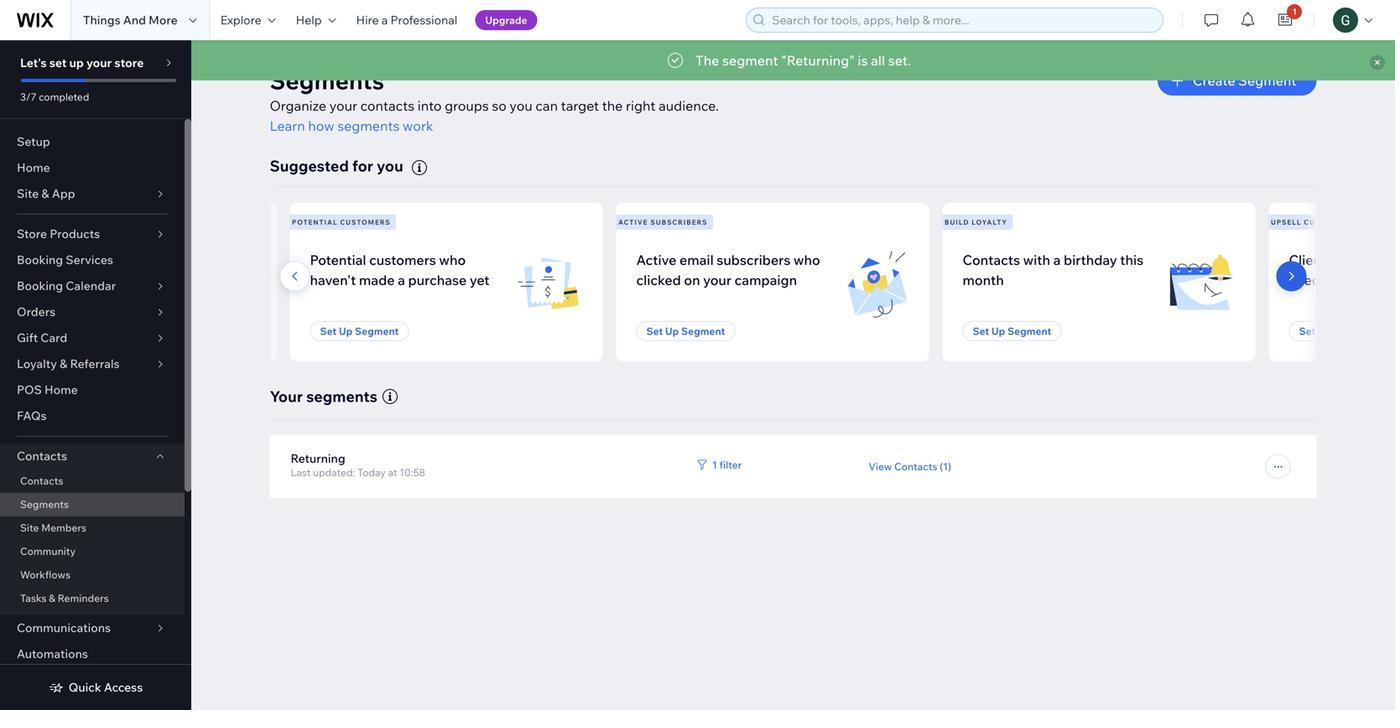 Task type: vqa. For each thing, say whether or not it's contained in the screenshot.
general-section element
no



Task type: describe. For each thing, give the bounding box(es) containing it.
0 horizontal spatial you
[[377, 157, 404, 175]]

& for loyalty
[[60, 357, 67, 371]]

groups
[[445, 97, 489, 114]]

who inside potential customers who haven't made a purchase yet
[[439, 252, 466, 268]]

and
[[123, 13, 146, 27]]

workflows
[[20, 569, 70, 582]]

build loyalty
[[945, 218, 1008, 226]]

segments inside the segments organize your contacts into groups so you can target the right audience. learn how segments work
[[338, 118, 400, 134]]

4 up from the left
[[1318, 325, 1332, 338]]

upgrade
[[485, 14, 528, 26]]

can
[[536, 97, 558, 114]]

set for active email subscribers who clicked on your campaign
[[647, 325, 663, 338]]

home link
[[0, 155, 185, 181]]

4 set up segment button from the left
[[1290, 321, 1389, 342]]

upsell customers
[[1272, 218, 1355, 226]]

view
[[869, 461, 892, 473]]

returning last updated: today at 10:58
[[291, 451, 425, 479]]

a inside potential customers who haven't made a purchase yet
[[398, 272, 405, 289]]

clients
[[1290, 252, 1334, 268]]

setup
[[17, 134, 50, 149]]

customers for potential customers
[[340, 218, 391, 226]]

pos home link
[[0, 378, 185, 404]]

the
[[696, 52, 720, 69]]

returning
[[291, 451, 346, 466]]

purchase
[[408, 272, 467, 289]]

store
[[114, 55, 144, 70]]

gift card button
[[0, 326, 185, 352]]

segments link
[[0, 494, 185, 517]]

communications
[[17, 621, 111, 636]]

4 set up segment from the left
[[1300, 325, 1378, 338]]

pos home
[[17, 383, 78, 397]]

& for tasks
[[49, 593, 55, 605]]

segment
[[723, 52, 779, 69]]

set up segment button for a
[[310, 321, 409, 342]]

products
[[50, 227, 100, 241]]

faqs link
[[0, 404, 185, 430]]

made
[[359, 272, 395, 289]]

suggested for you
[[270, 157, 404, 175]]

your inside active email subscribers who clicked on your campaign
[[703, 272, 732, 289]]

let's set up your store
[[20, 55, 144, 70]]

members
[[41, 522, 86, 535]]

your
[[270, 387, 303, 406]]

active email subscribers who clicked on your campaign
[[637, 252, 821, 289]]

contacts inside dropdown button
[[17, 449, 67, 464]]

quick access button
[[48, 681, 143, 696]]

gift
[[17, 331, 38, 345]]

loyalty & referrals button
[[0, 352, 185, 378]]

clicked
[[637, 272, 681, 289]]

this
[[1121, 252, 1144, 268]]

work
[[403, 118, 434, 134]]

set up segment for month
[[973, 325, 1052, 338]]

set.
[[889, 52, 911, 69]]

1 filter
[[713, 459, 742, 472]]

things and more
[[83, 13, 178, 27]]

quick access
[[69, 681, 143, 695]]

last
[[291, 466, 311, 479]]

email
[[680, 252, 714, 268]]

hire
[[356, 13, 379, 27]]

app
[[52, 186, 75, 201]]

community link
[[0, 541, 185, 564]]

loyalty & referrals
[[17, 357, 120, 371]]

learn
[[270, 118, 305, 134]]

have
[[1367, 252, 1396, 268]]

1 button
[[1268, 0, 1304, 40]]

loyalty inside dropdown button
[[17, 357, 57, 371]]

segment down clients who have
[[1335, 325, 1378, 338]]

suggested
[[270, 157, 349, 175]]

tasks
[[20, 593, 47, 605]]

today
[[358, 466, 386, 479]]

who inside active email subscribers who clicked on your campaign
[[794, 252, 821, 268]]

1 for 1 filter
[[713, 459, 718, 472]]

haven't
[[310, 272, 356, 289]]

1 vertical spatial home
[[44, 383, 78, 397]]

segment for potential customers who haven't made a purchase yet
[[355, 325, 399, 338]]

create segment button
[[1158, 65, 1317, 96]]

view contacts (1)
[[869, 461, 952, 473]]

things
[[83, 13, 121, 27]]

active subscribers
[[619, 218, 708, 226]]

the segment "returning" is all set. alert
[[191, 40, 1396, 81]]

help button
[[286, 0, 346, 40]]

0 vertical spatial loyalty
[[972, 218, 1008, 226]]

potential for potential customers
[[292, 218, 338, 226]]

set up segment for on
[[647, 325, 725, 338]]

booking calendar button
[[0, 274, 185, 300]]

help
[[296, 13, 322, 27]]

4 set from the left
[[1300, 325, 1316, 338]]

1 filter button
[[695, 458, 742, 473]]

site & app button
[[0, 181, 185, 207]]

clients who have
[[1290, 252, 1396, 289]]

booking calendar
[[17, 279, 116, 293]]

the
[[602, 97, 623, 114]]

"returning"
[[782, 52, 855, 69]]



Task type: locate. For each thing, give the bounding box(es) containing it.
pos
[[17, 383, 42, 397]]

booking for booking services
[[17, 253, 63, 267]]

subscribers inside active email subscribers who clicked on your campaign
[[717, 252, 791, 268]]

orders
[[17, 305, 56, 319]]

set up segment down made
[[320, 325, 399, 338]]

set down clicked
[[647, 325, 663, 338]]

upsell
[[1272, 218, 1302, 226]]

segment right 'create'
[[1239, 72, 1297, 89]]

a inside contacts with a birthday this month
[[1054, 252, 1061, 268]]

you right so
[[510, 97, 533, 114]]

& down card
[[60, 357, 67, 371]]

segment down on
[[682, 325, 725, 338]]

store products
[[17, 227, 100, 241]]

1 horizontal spatial your
[[330, 97, 358, 114]]

updated:
[[313, 466, 355, 479]]

1 who from the left
[[439, 252, 466, 268]]

customers
[[1304, 218, 1355, 226]]

more
[[149, 13, 178, 27]]

1 set from the left
[[320, 325, 337, 338]]

potential
[[292, 218, 338, 226], [310, 252, 366, 268]]

1 vertical spatial loyalty
[[17, 357, 57, 371]]

0 horizontal spatial 1
[[713, 459, 718, 472]]

up for month
[[992, 325, 1006, 338]]

setup link
[[0, 129, 185, 155]]

a
[[382, 13, 388, 27], [1054, 252, 1061, 268], [398, 272, 405, 289]]

1 vertical spatial subscribers
[[717, 252, 791, 268]]

0 vertical spatial segments
[[270, 66, 384, 95]]

list containing potential customers who haven't made a purchase yet
[[0, 203, 1396, 362]]

segments down contacts
[[338, 118, 400, 134]]

0 vertical spatial you
[[510, 97, 533, 114]]

up down haven't in the top left of the page
[[339, 325, 353, 338]]

1 horizontal spatial 1
[[1293, 6, 1297, 17]]

2 up from the left
[[665, 325, 679, 338]]

2 horizontal spatial a
[[1054, 252, 1061, 268]]

segment down made
[[355, 325, 399, 338]]

professional
[[391, 13, 458, 27]]

3 who from the left
[[1337, 252, 1363, 268]]

site for site members
[[20, 522, 39, 535]]

home down loyalty & referrals
[[44, 383, 78, 397]]

a right hire
[[382, 13, 388, 27]]

set up segment button down clients who have
[[1290, 321, 1389, 342]]

contacts up month
[[963, 252, 1021, 268]]

customers
[[340, 218, 391, 226], [369, 252, 436, 268]]

0 horizontal spatial who
[[439, 252, 466, 268]]

organize
[[270, 97, 327, 114]]

2 set up segment button from the left
[[637, 321, 736, 342]]

booking down store
[[17, 253, 63, 267]]

contacts down faqs
[[17, 449, 67, 464]]

1 vertical spatial potential
[[310, 252, 366, 268]]

potential customers
[[292, 218, 391, 226]]

so
[[492, 97, 507, 114]]

communications button
[[0, 616, 185, 642]]

your right on
[[703, 272, 732, 289]]

contacts up 'site members'
[[20, 475, 63, 488]]

your inside the segments organize your contacts into groups so you can target the right audience. learn how segments work
[[330, 97, 358, 114]]

active for active email subscribers who clicked on your campaign
[[637, 252, 677, 268]]

potential inside potential customers who haven't made a purchase yet
[[310, 252, 366, 268]]

0 horizontal spatial loyalty
[[17, 357, 57, 371]]

set up segment button down on
[[637, 321, 736, 342]]

the segment "returning" is all set.
[[696, 52, 911, 69]]

set down month
[[973, 325, 990, 338]]

orders button
[[0, 300, 185, 326]]

0 horizontal spatial subscribers
[[651, 218, 708, 226]]

is
[[858, 52, 868, 69]]

1 up from the left
[[339, 325, 353, 338]]

set up segment button for on
[[637, 321, 736, 342]]

month
[[963, 272, 1004, 289]]

1 vertical spatial active
[[637, 252, 677, 268]]

potential up haven't in the top left of the page
[[310, 252, 366, 268]]

1 vertical spatial site
[[20, 522, 39, 535]]

0 vertical spatial your
[[86, 55, 112, 70]]

1 set up segment from the left
[[320, 325, 399, 338]]

0 vertical spatial home
[[17, 160, 50, 175]]

you inside the segments organize your contacts into groups so you can target the right audience. learn how segments work
[[510, 97, 533, 114]]

contacts
[[963, 252, 1021, 268], [17, 449, 67, 464], [895, 461, 938, 473], [20, 475, 63, 488]]

booking for booking calendar
[[17, 279, 63, 293]]

0 vertical spatial active
[[619, 218, 648, 226]]

set for contacts with a birthday this month
[[973, 325, 990, 338]]

campaign
[[735, 272, 797, 289]]

set up segment button for month
[[963, 321, 1062, 342]]

1 vertical spatial customers
[[369, 252, 436, 268]]

2 set from the left
[[647, 325, 663, 338]]

1 horizontal spatial a
[[398, 272, 405, 289]]

your
[[86, 55, 112, 70], [330, 97, 358, 114], [703, 272, 732, 289]]

contacts link
[[0, 470, 185, 494]]

community
[[20, 546, 76, 558]]

segments right the your
[[306, 387, 378, 406]]

let's
[[20, 55, 47, 70]]

your segments
[[270, 387, 378, 406]]

0 vertical spatial a
[[382, 13, 388, 27]]

set up segment down clients who have
[[1300, 325, 1378, 338]]

set up segment down on
[[647, 325, 725, 338]]

10:58
[[400, 466, 425, 479]]

audience.
[[659, 97, 719, 114]]

0 horizontal spatial a
[[382, 13, 388, 27]]

card
[[41, 331, 67, 345]]

site inside dropdown button
[[17, 186, 39, 201]]

workflows link
[[0, 564, 185, 588]]

list
[[0, 203, 1396, 362]]

2 set up segment from the left
[[647, 325, 725, 338]]

1 vertical spatial 1
[[713, 459, 718, 472]]

set up segment
[[320, 325, 399, 338], [647, 325, 725, 338], [973, 325, 1052, 338], [1300, 325, 1378, 338]]

tasks & reminders link
[[0, 588, 185, 611]]

3/7
[[20, 91, 37, 103]]

who up purchase at the left of the page
[[439, 252, 466, 268]]

site up community
[[20, 522, 39, 535]]

home
[[17, 160, 50, 175], [44, 383, 78, 397]]

& left app
[[41, 186, 49, 201]]

up down clients who have
[[1318, 325, 1332, 338]]

active for active subscribers
[[619, 218, 648, 226]]

booking up orders
[[17, 279, 63, 293]]

1 horizontal spatial loyalty
[[972, 218, 1008, 226]]

reminders
[[58, 593, 109, 605]]

site for site & app
[[17, 186, 39, 201]]

set down haven't in the top left of the page
[[320, 325, 337, 338]]

create segment
[[1193, 72, 1297, 89]]

view contacts (1) button
[[869, 459, 952, 474]]

segments
[[270, 66, 384, 95], [20, 499, 69, 511]]

0 vertical spatial booking
[[17, 253, 63, 267]]

set up segment for a
[[320, 325, 399, 338]]

up for a
[[339, 325, 353, 338]]

segments for segments organize your contacts into groups so you can target the right audience. learn how segments work
[[270, 66, 384, 95]]

segments up 'site members'
[[20, 499, 69, 511]]

contacts inside button
[[895, 461, 938, 473]]

you
[[510, 97, 533, 114], [377, 157, 404, 175]]

0 vertical spatial potential
[[292, 218, 338, 226]]

store products button
[[0, 222, 185, 248]]

who left have
[[1337, 252, 1363, 268]]

all
[[871, 52, 886, 69]]

1 vertical spatial a
[[1054, 252, 1061, 268]]

customers inside potential customers who haven't made a purchase yet
[[369, 252, 436, 268]]

1 set up segment button from the left
[[310, 321, 409, 342]]

sidebar element
[[0, 40, 191, 711]]

1 vertical spatial segments
[[20, 499, 69, 511]]

1 for 1
[[1293, 6, 1297, 17]]

1 vertical spatial segments
[[306, 387, 378, 406]]

segment down contacts with a birthday this month
[[1008, 325, 1052, 338]]

segment
[[1239, 72, 1297, 89], [355, 325, 399, 338], [682, 325, 725, 338], [1008, 325, 1052, 338], [1335, 325, 1378, 338]]

1 vertical spatial &
[[60, 357, 67, 371]]

site left app
[[17, 186, 39, 201]]

home down setup
[[17, 160, 50, 175]]

subscribers up email on the top of page
[[651, 218, 708, 226]]

referrals
[[70, 357, 120, 371]]

2 horizontal spatial your
[[703, 272, 732, 289]]

1 booking from the top
[[17, 253, 63, 267]]

2 who from the left
[[794, 252, 821, 268]]

1 vertical spatial you
[[377, 157, 404, 175]]

2 vertical spatial &
[[49, 593, 55, 605]]

loyalty right build
[[972, 218, 1008, 226]]

right
[[626, 97, 656, 114]]

0 vertical spatial segments
[[338, 118, 400, 134]]

3 set up segment button from the left
[[963, 321, 1062, 342]]

segments inside the segments organize your contacts into groups so you can target the right audience. learn how segments work
[[270, 66, 384, 95]]

who
[[439, 252, 466, 268], [794, 252, 821, 268], [1337, 252, 1363, 268]]

who up campaign
[[794, 252, 821, 268]]

yet
[[470, 272, 490, 289]]

1 vertical spatial your
[[330, 97, 358, 114]]

booking services link
[[0, 248, 185, 274]]

set down clients who have
[[1300, 325, 1316, 338]]

customers down for
[[340, 218, 391, 226]]

0 horizontal spatial segments
[[20, 499, 69, 511]]

0 vertical spatial subscribers
[[651, 218, 708, 226]]

contacts
[[361, 97, 415, 114]]

up down month
[[992, 325, 1006, 338]]

0 vertical spatial site
[[17, 186, 39, 201]]

2 vertical spatial your
[[703, 272, 732, 289]]

contacts left '(1)'
[[895, 461, 938, 473]]

&
[[41, 186, 49, 201], [60, 357, 67, 371], [49, 593, 55, 605]]

you right for
[[377, 157, 404, 175]]

2 horizontal spatial who
[[1337, 252, 1363, 268]]

segments for segments
[[20, 499, 69, 511]]

gift card
[[17, 331, 67, 345]]

up for on
[[665, 325, 679, 338]]

& right tasks
[[49, 593, 55, 605]]

segment inside 'button'
[[1239, 72, 1297, 89]]

3 set up segment from the left
[[973, 325, 1052, 338]]

Search for tools, apps, help & more... field
[[767, 8, 1158, 32]]

0 vertical spatial 1
[[1293, 6, 1297, 17]]

segments inside 'link'
[[20, 499, 69, 511]]

on
[[684, 272, 700, 289]]

set
[[49, 55, 67, 70]]

customers for potential customers who haven't made a purchase yet
[[369, 252, 436, 268]]

3/7 completed
[[20, 91, 89, 103]]

set up segment button
[[310, 321, 409, 342], [637, 321, 736, 342], [963, 321, 1062, 342], [1290, 321, 1389, 342]]

contacts with a birthday this month
[[963, 252, 1144, 289]]

set up segment button down made
[[310, 321, 409, 342]]

& for site
[[41, 186, 49, 201]]

loyalty down the gift card
[[17, 357, 57, 371]]

3 set from the left
[[973, 325, 990, 338]]

upgrade button
[[475, 10, 538, 30]]

a right made
[[398, 272, 405, 289]]

tasks & reminders
[[20, 593, 109, 605]]

segment for contacts with a birthday this month
[[1008, 325, 1052, 338]]

(1)
[[940, 461, 952, 473]]

subscribers up campaign
[[717, 252, 791, 268]]

1 vertical spatial booking
[[17, 279, 63, 293]]

set up segment button down month
[[963, 321, 1062, 342]]

2 booking from the top
[[17, 279, 63, 293]]

store
[[17, 227, 47, 241]]

1 horizontal spatial you
[[510, 97, 533, 114]]

build
[[945, 218, 970, 226]]

your right the up
[[86, 55, 112, 70]]

booking inside dropdown button
[[17, 279, 63, 293]]

automations
[[17, 647, 88, 662]]

1 horizontal spatial who
[[794, 252, 821, 268]]

set up segment down month
[[973, 325, 1052, 338]]

your inside sidebar element
[[86, 55, 112, 70]]

automations link
[[0, 642, 185, 668]]

hire a professional link
[[346, 0, 468, 40]]

a right with
[[1054, 252, 1061, 268]]

segment for active email subscribers who clicked on your campaign
[[682, 325, 725, 338]]

calendar
[[66, 279, 116, 293]]

site & app
[[17, 186, 75, 201]]

1 horizontal spatial subscribers
[[717, 252, 791, 268]]

access
[[104, 681, 143, 695]]

3 up from the left
[[992, 325, 1006, 338]]

set for potential customers who haven't made a purchase yet
[[320, 325, 337, 338]]

customers up made
[[369, 252, 436, 268]]

0 horizontal spatial your
[[86, 55, 112, 70]]

segments
[[338, 118, 400, 134], [306, 387, 378, 406]]

potential down suggested at the top left of page
[[292, 218, 338, 226]]

target
[[561, 97, 599, 114]]

0 vertical spatial customers
[[340, 218, 391, 226]]

who inside clients who have
[[1337, 252, 1363, 268]]

your up learn how segments work button
[[330, 97, 358, 114]]

faqs
[[17, 409, 47, 423]]

1 horizontal spatial segments
[[270, 66, 384, 95]]

segments up "organize"
[[270, 66, 384, 95]]

active inside active email subscribers who clicked on your campaign
[[637, 252, 677, 268]]

booking services
[[17, 253, 113, 267]]

0 vertical spatial &
[[41, 186, 49, 201]]

up down clicked
[[665, 325, 679, 338]]

2 vertical spatial a
[[398, 272, 405, 289]]

potential for potential customers who haven't made a purchase yet
[[310, 252, 366, 268]]

loyalty
[[972, 218, 1008, 226], [17, 357, 57, 371]]

contacts inside contacts with a birthday this month
[[963, 252, 1021, 268]]

contacts button
[[0, 444, 185, 470]]



